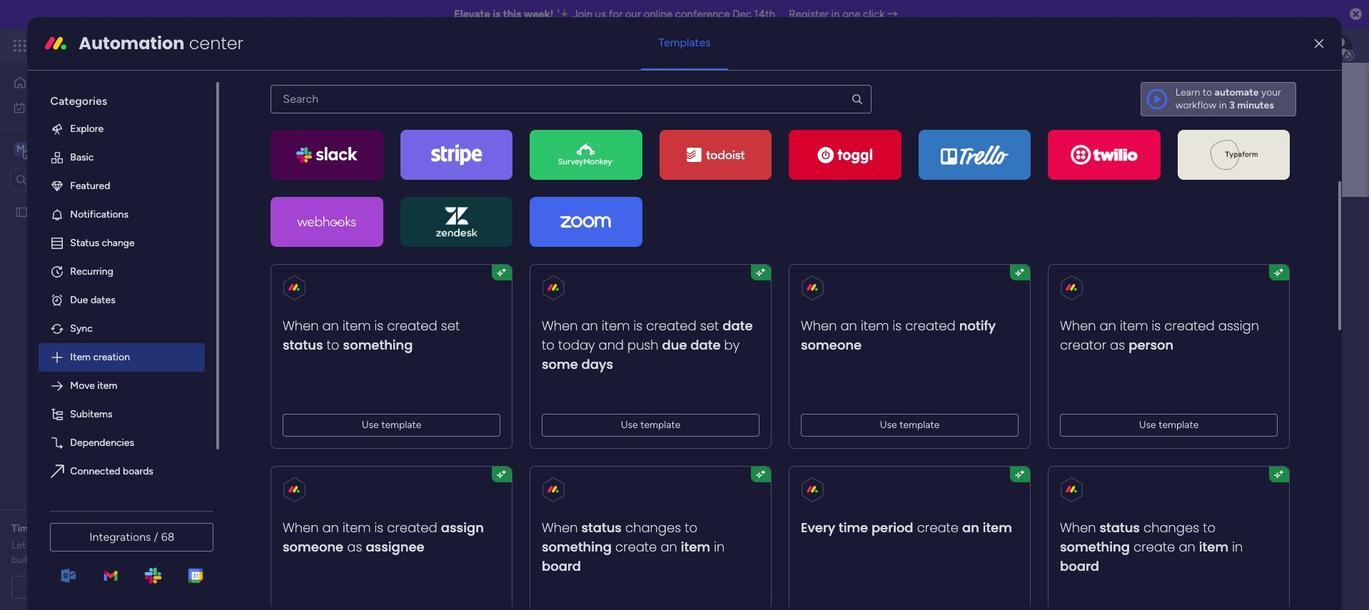 Task type: describe. For each thing, give the bounding box(es) containing it.
as for creator
[[1110, 336, 1125, 354]]

us
[[595, 8, 606, 21]]

✨
[[556, 8, 570, 21]]

item inside when an item is created   assign creator as
[[1120, 317, 1148, 335]]

2 horizontal spatial status
[[1100, 519, 1140, 537]]

basic
[[70, 151, 94, 163]]

is for when an item is created notify someone
[[893, 317, 902, 335]]

something inside 'when an item is created   set status to something'
[[343, 336, 413, 354]]

0 horizontal spatial create
[[616, 538, 657, 556]]

automation
[[79, 31, 184, 55]]

of
[[85, 554, 95, 566]]

connected boards option
[[39, 457, 205, 486]]

→
[[887, 8, 898, 21]]

Main workspace field
[[353, 202, 1311, 234]]

when an item is created   assign creator as
[[1060, 317, 1259, 354]]

workspace up description
[[417, 202, 539, 234]]

an inside "when an item is created notify someone"
[[841, 317, 857, 335]]

connected
[[70, 465, 120, 477]]

free
[[63, 554, 83, 566]]

test list box
[[0, 197, 182, 417]]

automate
[[1215, 86, 1259, 98]]

1 when status changes   to something create an item in board from the left
[[542, 519, 725, 575]]

featured option
[[39, 172, 205, 200]]

created for when an item is created   set status to something
[[387, 317, 438, 335]]

days
[[582, 355, 614, 373]]

an inside time for an expert review let our experts review what you've built so far. free of charge
[[52, 523, 63, 535]]

status change
[[70, 237, 135, 249]]

period
[[872, 519, 914, 537]]

status
[[70, 237, 99, 249]]

1 horizontal spatial for
[[609, 8, 623, 21]]

featured
[[70, 180, 110, 192]]

workflow
[[1175, 99, 1217, 111]]

2 when status changes   to something create an item in board from the left
[[1060, 519, 1243, 575]]

14th
[[754, 8, 775, 21]]

recently
[[427, 322, 463, 334]]

notifications
[[70, 208, 128, 220]]

0 vertical spatial and
[[302, 322, 319, 334]]

due dates option
[[39, 286, 205, 315]]

when an item is created notify someone
[[801, 317, 996, 354]]

due
[[662, 336, 687, 354]]

2 horizontal spatial create
[[1134, 538, 1176, 556]]

notifications option
[[39, 200, 205, 229]]

main inside workspace selection element
[[33, 142, 58, 155]]

is for when an item is created   assign creator as
[[1152, 317, 1161, 335]]

1 horizontal spatial main workspace
[[356, 202, 539, 234]]

see plans button
[[230, 35, 299, 56]]

workspace down the 'explore'
[[61, 142, 117, 155]]

in inside your workflow in
[[1219, 99, 1227, 111]]

learn to automate
[[1175, 86, 1259, 98]]

elevate is this week! ✨ join us for our online conference dec 14th
[[454, 8, 775, 21]]

schedule a meeting button
[[11, 576, 171, 599]]

select product image
[[13, 39, 27, 53]]

recent
[[269, 288, 306, 301]]

subitems option
[[39, 400, 205, 429]]

plans
[[269, 39, 293, 51]]

68
[[161, 530, 175, 544]]

schedule a meeting
[[47, 581, 135, 593]]

creator
[[1060, 336, 1107, 354]]

for inside time for an expert review let our experts review what you've built so far. free of charge
[[37, 523, 50, 535]]

dec
[[733, 8, 752, 21]]

meeting
[[98, 581, 135, 593]]

public board image
[[15, 205, 29, 219]]

an inside when an item is created   set date to today   and   push due date by some days
[[582, 317, 598, 335]]

m
[[16, 142, 25, 155]]

Search for a column type search field
[[271, 85, 871, 113]]

see plans
[[250, 39, 293, 51]]

add workspace description
[[355, 237, 477, 249]]

use template button for date
[[542, 414, 760, 437]]

charge
[[97, 554, 128, 566]]

integrations / 68
[[89, 530, 175, 544]]

when inside when an item is created   assign creator as
[[1060, 317, 1096, 335]]

workspace right add
[[376, 237, 424, 249]]

let
[[11, 540, 26, 552]]

use for date
[[621, 419, 638, 431]]

add
[[355, 237, 373, 249]]

to inside 'when an item is created   set status to something'
[[327, 336, 340, 354]]

recent boards
[[269, 288, 343, 301]]

push
[[628, 336, 659, 354]]

my
[[31, 101, 45, 113]]

move item option
[[39, 372, 205, 400]]

elevate
[[454, 8, 490, 21]]

person
[[1129, 336, 1174, 354]]

is for when an item is created   set date to today   and   push due date by some days
[[634, 317, 643, 335]]

integrations
[[89, 530, 151, 544]]

set for when an item is created   set status to something
[[441, 317, 460, 335]]

/
[[154, 530, 158, 544]]

use template button for notify
[[801, 414, 1019, 437]]

move
[[70, 380, 95, 392]]

boards
[[269, 322, 300, 334]]

assignee
[[366, 538, 425, 556]]

template for status
[[382, 419, 422, 431]]

so
[[34, 554, 44, 566]]

sync option
[[39, 315, 205, 343]]

today
[[558, 336, 595, 354]]

an inside "when an item is created assign someone as assignee"
[[323, 519, 339, 537]]

subitems
[[70, 408, 112, 420]]

an inside 'when an item is created   set status to something'
[[323, 317, 339, 335]]

creation
[[93, 351, 130, 363]]

item inside "when an item is created assign someone as assignee"
[[343, 519, 371, 537]]

when inside "when an item is created assign someone as assignee"
[[283, 519, 319, 537]]

work for my
[[48, 101, 69, 113]]

register
[[789, 8, 829, 21]]

template for date
[[641, 419, 681, 431]]

automation  center image
[[45, 32, 67, 55]]

time
[[839, 519, 868, 537]]

use template for status
[[362, 419, 422, 431]]

time for an expert review let our experts review what you've built so far. free of charge
[[11, 523, 167, 566]]

2 horizontal spatial something
[[1060, 538, 1130, 556]]

item inside 'when an item is created   set status to something'
[[343, 317, 371, 335]]

categories heading
[[39, 82, 205, 115]]

boards and dashboards you visited recently in this workspace
[[269, 322, 543, 334]]

use template for notify
[[880, 419, 940, 431]]

workspace selection element
[[14, 140, 119, 159]]

some
[[542, 355, 578, 373]]

item inside "when an item is created notify someone"
[[861, 317, 889, 335]]

1 horizontal spatial date
[[723, 317, 753, 335]]

week!
[[524, 8, 554, 21]]

0 vertical spatial review
[[98, 523, 129, 535]]

1 horizontal spatial status
[[582, 519, 622, 537]]

1 horizontal spatial our
[[625, 8, 641, 21]]

time
[[11, 523, 34, 535]]

by
[[725, 336, 740, 354]]

schedule
[[47, 581, 88, 593]]

workspace image
[[14, 141, 28, 157]]

sync
[[70, 323, 93, 335]]

monday
[[64, 37, 112, 54]]

2 board from the left
[[1060, 557, 1100, 575]]



Task type: locate. For each thing, give the bounding box(es) containing it.
and right boards on the left of the page
[[302, 322, 319, 334]]

when an item is created assign someone as assignee
[[283, 519, 484, 556]]

learn
[[1175, 86, 1200, 98]]

this right recently
[[476, 322, 492, 334]]

dates
[[91, 294, 115, 306]]

0 horizontal spatial status
[[283, 336, 323, 354]]

as inside "when an item is created assign someone as assignee"
[[347, 538, 362, 556]]

option down featured at the left top of the page
[[0, 199, 182, 202]]

1 horizontal spatial changes
[[1144, 519, 1200, 537]]

item creation option
[[39, 343, 205, 372]]

categories
[[50, 94, 107, 108]]

option
[[0, 199, 182, 202], [39, 486, 205, 515]]

use template for person
[[1139, 419, 1199, 431]]

1 changes from the left
[[626, 519, 681, 537]]

item creation
[[70, 351, 130, 363]]

an inside when an item is created   assign creator as
[[1100, 317, 1117, 335]]

boards for connected boards
[[123, 465, 153, 477]]

option down the connected boards
[[39, 486, 205, 515]]

when inside when an item is created   set date to today   and   push due date by some days
[[542, 317, 578, 335]]

work right monday
[[115, 37, 141, 54]]

one
[[842, 8, 861, 21]]

set inside 'when an item is created   set status to something'
[[441, 317, 460, 335]]

0 vertical spatial option
[[0, 199, 182, 202]]

is inside when an item is created   set date to today   and   push due date by some days
[[634, 317, 643, 335]]

workspace
[[61, 142, 117, 155], [417, 202, 539, 234], [376, 237, 424, 249], [495, 322, 543, 334]]

see
[[250, 39, 267, 51]]

4 use template from the left
[[1139, 419, 1199, 431]]

when inside "when an item is created notify someone"
[[801, 317, 837, 335]]

None search field
[[271, 85, 871, 113]]

2 use template from the left
[[621, 419, 681, 431]]

automation center
[[79, 31, 244, 55]]

description
[[426, 237, 477, 249]]

monday work management
[[64, 37, 222, 54]]

status inside 'when an item is created   set status to something'
[[283, 336, 323, 354]]

created for when an item is created assign someone as assignee
[[387, 519, 438, 537]]

boards down dependencies option
[[123, 465, 153, 477]]

2 template from the left
[[641, 419, 681, 431]]

1 vertical spatial date
[[691, 336, 721, 354]]

is inside when an item is created   assign creator as
[[1152, 317, 1161, 335]]

someone for when an item is created assign someone as assignee
[[283, 538, 344, 556]]

basic option
[[39, 143, 205, 172]]

set inside when an item is created   set date to today   and   push due date by some days
[[700, 317, 719, 335]]

0 vertical spatial assign
[[1219, 317, 1259, 335]]

when an item is created   set status to something
[[283, 317, 460, 354]]

dependencies option
[[39, 429, 205, 457]]

created inside "when an item is created notify someone"
[[906, 317, 956, 335]]

2 use template button from the left
[[542, 414, 760, 437]]

use template button
[[283, 414, 501, 437], [542, 414, 760, 437], [801, 414, 1019, 437], [1060, 414, 1278, 437]]

1 vertical spatial as
[[347, 538, 362, 556]]

main workspace inside workspace selection element
[[33, 142, 117, 155]]

1 use from the left
[[362, 419, 379, 431]]

for right time
[[37, 523, 50, 535]]

3 use template from the left
[[880, 419, 940, 431]]

1 horizontal spatial boards
[[308, 288, 343, 301]]

template for notify
[[900, 419, 940, 431]]

to inside when an item is created   set date to today   and   push due date by some days
[[542, 336, 555, 354]]

1 horizontal spatial and
[[599, 336, 624, 354]]

someone
[[801, 336, 862, 354], [283, 538, 344, 556]]

categories list box
[[39, 82, 219, 515]]

3 template from the left
[[900, 419, 940, 431]]

use template for date
[[621, 419, 681, 431]]

0 horizontal spatial something
[[343, 336, 413, 354]]

set for when an item is created   set date to today   and   push due date by some days
[[700, 317, 719, 335]]

as inside when an item is created   assign creator as
[[1110, 336, 1125, 354]]

our up so
[[28, 540, 43, 552]]

2 changes from the left
[[1144, 519, 1200, 537]]

integrations / 68 button
[[50, 523, 214, 552]]

0 horizontal spatial someone
[[283, 538, 344, 556]]

0 vertical spatial boards
[[308, 288, 343, 301]]

move item
[[70, 380, 117, 392]]

0 vertical spatial main workspace
[[33, 142, 117, 155]]

change
[[102, 237, 135, 249]]

main workspace down the 'explore'
[[33, 142, 117, 155]]

template for person
[[1159, 419, 1199, 431]]

and up days at the left bottom of the page
[[599, 336, 624, 354]]

boards right the recent
[[308, 288, 343, 301]]

main right workspace "image"
[[33, 142, 58, 155]]

use
[[362, 419, 379, 431], [621, 419, 638, 431], [880, 419, 897, 431], [1139, 419, 1157, 431]]

every time period create an item
[[801, 519, 1012, 537]]

0 horizontal spatial our
[[28, 540, 43, 552]]

for right the us
[[609, 8, 623, 21]]

1 vertical spatial our
[[28, 540, 43, 552]]

for
[[609, 8, 623, 21], [37, 523, 50, 535]]

1 horizontal spatial create
[[917, 519, 959, 537]]

online
[[644, 8, 673, 21]]

review up what
[[98, 523, 129, 535]]

Search in workspace field
[[30, 171, 119, 188]]

main workspace up description
[[356, 202, 539, 234]]

1 vertical spatial for
[[37, 523, 50, 535]]

dependencies
[[70, 437, 134, 449]]

work inside button
[[48, 101, 69, 113]]

0 horizontal spatial this
[[476, 322, 492, 334]]

an
[[323, 317, 339, 335], [582, 317, 598, 335], [841, 317, 857, 335], [1100, 317, 1117, 335], [323, 519, 339, 537], [963, 519, 980, 537], [52, 523, 63, 535], [661, 538, 678, 556], [1179, 538, 1196, 556]]

4 use from the left
[[1139, 419, 1157, 431]]

created inside "when an item is created assign someone as assignee"
[[387, 519, 438, 537]]

1 vertical spatial main
[[356, 202, 411, 234]]

status change option
[[39, 229, 205, 258]]

2 use from the left
[[621, 419, 638, 431]]

use template
[[362, 419, 422, 431], [621, 419, 681, 431], [880, 419, 940, 431], [1139, 419, 1199, 431]]

someone inside "when an item is created assign someone as assignee"
[[283, 538, 344, 556]]

work for monday
[[115, 37, 141, 54]]

0 horizontal spatial main
[[33, 142, 58, 155]]

assign inside when an item is created   assign creator as
[[1219, 317, 1259, 335]]

3 use template button from the left
[[801, 414, 1019, 437]]

main up add
[[356, 202, 411, 234]]

1 horizontal spatial work
[[115, 37, 141, 54]]

board
[[542, 557, 581, 575], [1060, 557, 1100, 575]]

work right my
[[48, 101, 69, 113]]

is for when an item is created   set status to something
[[375, 317, 384, 335]]

item
[[70, 351, 91, 363]]

0 horizontal spatial board
[[542, 557, 581, 575]]

0 vertical spatial main
[[33, 142, 58, 155]]

1 vertical spatial this
[[476, 322, 492, 334]]

1 vertical spatial someone
[[283, 538, 344, 556]]

0 horizontal spatial when status changes   to something create an item in board
[[542, 519, 725, 575]]

1 horizontal spatial this
[[503, 8, 521, 21]]

1 horizontal spatial someone
[[801, 336, 862, 354]]

connected boards
[[70, 465, 153, 477]]

test
[[34, 206, 52, 218]]

0 horizontal spatial for
[[37, 523, 50, 535]]

1 horizontal spatial set
[[700, 317, 719, 335]]

1 vertical spatial main workspace
[[356, 202, 539, 234]]

boards
[[308, 288, 343, 301], [123, 465, 153, 477]]

our
[[625, 8, 641, 21], [28, 540, 43, 552]]

as
[[1110, 336, 1125, 354], [347, 538, 362, 556]]

home
[[33, 76, 60, 89]]

someone for when an item is created notify someone
[[801, 336, 862, 354]]

item inside when an item is created   set date to today   and   push due date by some days
[[602, 317, 630, 335]]

0 horizontal spatial work
[[48, 101, 69, 113]]

minutes
[[1237, 99, 1274, 111]]

created inside when an item is created   set date to today   and   push due date by some days
[[647, 317, 697, 335]]

is inside "when an item is created assign someone as assignee"
[[375, 519, 384, 537]]

created for when an item is created   assign creator as
[[1165, 317, 1215, 335]]

search image
[[851, 93, 863, 106]]

your workflow in
[[1175, 86, 1281, 111]]

what
[[113, 540, 135, 552]]

register in one click → link
[[789, 8, 898, 21]]

1 vertical spatial assign
[[441, 519, 484, 537]]

1 use template from the left
[[362, 419, 422, 431]]

0 vertical spatial as
[[1110, 336, 1125, 354]]

3 minutes
[[1229, 99, 1274, 111]]

workspace up some
[[495, 322, 543, 334]]

0 horizontal spatial as
[[347, 538, 362, 556]]

use template button for status
[[283, 414, 501, 437]]

use for person
[[1139, 419, 1157, 431]]

3 use from the left
[[880, 419, 897, 431]]

date up by
[[723, 317, 753, 335]]

our inside time for an expert review let our experts review what you've built so far. free of charge
[[28, 540, 43, 552]]

1 board from the left
[[542, 557, 581, 575]]

when an item is created   set date to today   and   push due date by some days
[[542, 317, 753, 373]]

as left assignee
[[347, 538, 362, 556]]

far.
[[47, 554, 61, 566]]

2 set from the left
[[700, 317, 719, 335]]

1 horizontal spatial assign
[[1219, 317, 1259, 335]]

1 vertical spatial work
[[48, 101, 69, 113]]

use for status
[[362, 419, 379, 431]]

in
[[831, 8, 840, 21], [1219, 99, 1227, 111], [466, 322, 474, 334], [714, 538, 725, 556], [1233, 538, 1243, 556]]

assign inside "when an item is created assign someone as assignee"
[[441, 519, 484, 537]]

recurring option
[[39, 258, 205, 286]]

create
[[917, 519, 959, 537], [616, 538, 657, 556], [1134, 538, 1176, 556]]

1 set from the left
[[441, 317, 460, 335]]

0 horizontal spatial assign
[[441, 519, 484, 537]]

brad klo image
[[1329, 34, 1352, 57]]

recurring
[[70, 265, 113, 278]]

0 vertical spatial date
[[723, 317, 753, 335]]

boards inside option
[[123, 465, 153, 477]]

created inside when an item is created   assign creator as
[[1165, 317, 1215, 335]]

date
[[723, 317, 753, 335], [691, 336, 721, 354]]

this left week! at left top
[[503, 8, 521, 21]]

visited
[[395, 322, 424, 334]]

public board image
[[270, 353, 286, 369]]

notify
[[960, 317, 996, 335]]

1 vertical spatial boards
[[123, 465, 153, 477]]

help button
[[1248, 570, 1298, 593]]

built
[[11, 554, 31, 566]]

dashboards
[[321, 322, 373, 334]]

0 vertical spatial someone
[[801, 336, 862, 354]]

1 horizontal spatial board
[[1060, 557, 1100, 575]]

due
[[70, 294, 88, 306]]

experts
[[46, 540, 79, 552]]

as left person
[[1110, 336, 1125, 354]]

0 horizontal spatial date
[[691, 336, 721, 354]]

someone inside "when an item is created notify someone"
[[801, 336, 862, 354]]

register in one click →
[[789, 8, 898, 21]]

is inside "when an item is created notify someone"
[[893, 317, 902, 335]]

0 horizontal spatial main workspace
[[33, 142, 117, 155]]

3
[[1229, 99, 1235, 111]]

date left by
[[691, 336, 721, 354]]

due dates
[[70, 294, 115, 306]]

a
[[91, 581, 96, 593]]

0 horizontal spatial set
[[441, 317, 460, 335]]

4 template from the left
[[1159, 419, 1199, 431]]

1 template from the left
[[382, 419, 422, 431]]

0 vertical spatial our
[[625, 8, 641, 21]]

you
[[376, 322, 392, 334]]

0 vertical spatial for
[[609, 8, 623, 21]]

boards for recent boards
[[308, 288, 343, 301]]

created for when an item is created notify someone
[[906, 317, 956, 335]]

1 horizontal spatial when status changes   to something create an item in board
[[1060, 519, 1243, 575]]

use template button for person
[[1060, 414, 1278, 437]]

my work button
[[9, 96, 153, 119]]

my work
[[31, 101, 69, 113]]

1 horizontal spatial as
[[1110, 336, 1125, 354]]

is for when an item is created assign someone as assignee
[[375, 519, 384, 537]]

1 horizontal spatial something
[[542, 538, 612, 556]]

center
[[189, 31, 244, 55]]

status
[[283, 336, 323, 354], [582, 519, 622, 537], [1100, 519, 1140, 537]]

1 use template button from the left
[[283, 414, 501, 437]]

4 use template button from the left
[[1060, 414, 1278, 437]]

0 horizontal spatial and
[[302, 322, 319, 334]]

this
[[503, 8, 521, 21], [476, 322, 492, 334]]

conference
[[675, 8, 730, 21]]

review up of
[[81, 540, 111, 552]]

0 vertical spatial work
[[115, 37, 141, 54]]

use for notify
[[880, 419, 897, 431]]

when inside 'when an item is created   set status to something'
[[283, 317, 319, 335]]

assign for when an item is created   assign creator as
[[1219, 317, 1259, 335]]

1 vertical spatial option
[[39, 486, 205, 515]]

assign
[[1219, 317, 1259, 335], [441, 519, 484, 537]]

main
[[33, 142, 58, 155], [356, 202, 411, 234]]

explore option
[[39, 115, 205, 143]]

and inside when an item is created   set date to today   and   push due date by some days
[[599, 336, 624, 354]]

1 horizontal spatial main
[[356, 202, 411, 234]]

assign for when an item is created assign someone as assignee
[[441, 519, 484, 537]]

help
[[1260, 574, 1286, 589]]

every
[[801, 519, 836, 537]]

our left online
[[625, 8, 641, 21]]

0 vertical spatial this
[[503, 8, 521, 21]]

0 horizontal spatial boards
[[123, 465, 153, 477]]

join
[[572, 8, 593, 21]]

0 horizontal spatial changes
[[626, 519, 681, 537]]

is inside 'when an item is created   set status to something'
[[375, 317, 384, 335]]

home button
[[9, 71, 153, 94]]

created inside 'when an item is created   set status to something'
[[387, 317, 438, 335]]

when status changes   to something create an item in board
[[542, 519, 725, 575], [1060, 519, 1243, 575]]

explore
[[70, 123, 104, 135]]

item inside "option"
[[97, 380, 117, 392]]

created for when an item is created   set date to today   and   push due date by some days
[[647, 317, 697, 335]]

1 vertical spatial and
[[599, 336, 624, 354]]

as for someone
[[347, 538, 362, 556]]

1 vertical spatial review
[[81, 540, 111, 552]]



Task type: vqa. For each thing, say whether or not it's contained in the screenshot.
the right Public board icon
no



